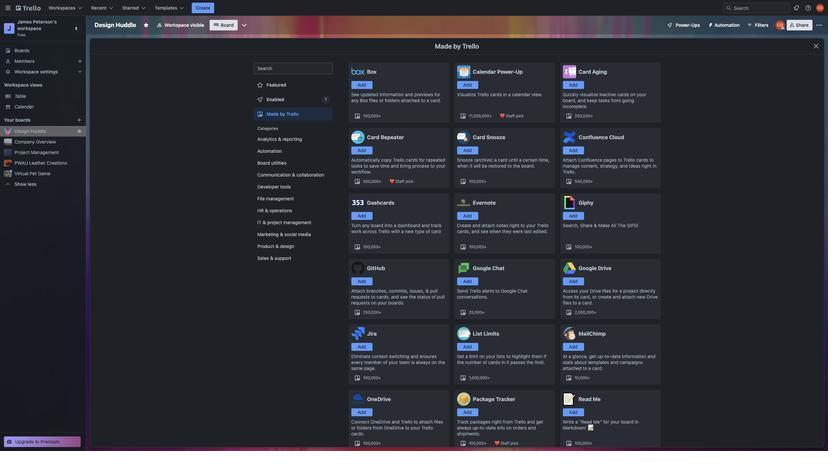 Task type: vqa. For each thing, say whether or not it's contained in the screenshot.
the top Jeremy Miller (jeremymiller198) image
no



Task type: locate. For each thing, give the bounding box(es) containing it.
create inside create and attach notes right to your trello cards, and see when they were last edited.
[[457, 223, 471, 228]]

analytics & reporting
[[257, 136, 302, 142]]

google right 'alerts'
[[501, 288, 516, 294]]

cards up "bring"
[[406, 157, 418, 163]]

sales & support link
[[253, 253, 333, 264]]

1 horizontal spatial calendar
[[473, 69, 496, 75]]

box up updated
[[367, 69, 377, 75]]

1 horizontal spatial card
[[498, 157, 508, 163]]

0 horizontal spatial or
[[351, 425, 356, 431]]

see updated information and previews for any box files or folders attached to a card.
[[351, 92, 441, 103]]

100,000 + for giphy
[[575, 244, 593, 249]]

1 horizontal spatial power-
[[676, 22, 692, 28]]

0 horizontal spatial new
[[405, 229, 414, 234]]

1 vertical spatial share
[[580, 223, 593, 228]]

add button for card aging
[[563, 81, 584, 89]]

0 vertical spatial when
[[457, 163, 469, 169]]

❤️ staff pick
[[500, 113, 524, 118], [390, 179, 414, 184], [495, 441, 519, 446]]

add button up "quickly"
[[563, 81, 584, 89]]

communication
[[257, 172, 291, 178]]

design huddle inside text box
[[95, 21, 136, 28]]

1 horizontal spatial create
[[457, 223, 471, 228]]

when down the notes
[[490, 229, 501, 234]]

folders inside connect onedrive and trello to attach files or folders from onedrive to your trello cards.
[[357, 425, 372, 431]]

1 horizontal spatial cards,
[[457, 229, 470, 234]]

❤️ staff pick down calendar
[[500, 113, 524, 118]]

from inside connect onedrive and trello to attach files or folders from onedrive to your trello cards.
[[373, 425, 383, 431]]

0 vertical spatial up-
[[598, 354, 605, 359]]

500,000 down trello. on the top
[[575, 179, 591, 184]]

of right status
[[432, 294, 436, 300]]

show less
[[15, 181, 36, 187]]

company overview
[[15, 139, 56, 145]]

the
[[513, 163, 520, 169], [409, 294, 416, 300], [438, 359, 445, 365], [457, 359, 464, 365], [527, 359, 534, 365]]

1 horizontal spatial share
[[796, 22, 809, 28]]

add board image
[[77, 117, 82, 123]]

1 horizontal spatial by
[[454, 42, 461, 50]]

add for github
[[358, 278, 366, 284]]

design down "recent" dropdown button
[[95, 21, 114, 28]]

pick down orders
[[511, 441, 519, 446]]

0 vertical spatial staff
[[506, 113, 515, 118]]

create inside 'button'
[[196, 5, 210, 11]]

0 horizontal spatial information
[[380, 92, 404, 97]]

& right sales at left
[[270, 255, 273, 261]]

1 horizontal spatial board
[[621, 419, 634, 425]]

made by trello inside made by trello link
[[267, 111, 299, 117]]

it
[[470, 163, 473, 169], [507, 359, 509, 365]]

attach inside attach confluence pages to trello cards to manage content, strategy, and ideas right in trello.
[[563, 157, 577, 163]]

it left passes at the bottom right of page
[[507, 359, 509, 365]]

developer
[[257, 184, 279, 190]]

add button for card snooze
[[457, 147, 478, 154]]

1 horizontal spatial any
[[362, 223, 370, 228]]

always
[[416, 359, 430, 365], [457, 425, 472, 431]]

to- inside track packages right from trello and get always up-to-date info on orders and shipments.
[[480, 425, 487, 431]]

100,000 + for onedrive
[[363, 441, 381, 446]]

see inside create and attach notes right to your trello cards, and see when they were last edited.
[[481, 229, 488, 234]]

staff for power-
[[506, 113, 515, 118]]

a down the previews
[[427, 98, 429, 103]]

add for google chat
[[464, 278, 472, 284]]

get
[[589, 354, 596, 359], [536, 419, 543, 425]]

add for onedrive
[[358, 409, 366, 415]]

100,000 down updated
[[363, 113, 379, 118]]

+ up "package"
[[488, 375, 490, 380]]

0 horizontal spatial folders
[[357, 425, 372, 431]]

send trello alerts to google chat conversations.
[[457, 288, 528, 300]]

+ for read me
[[590, 441, 593, 446]]

on inside attach branches, commits, issues, & pull requests to cards, and see the status of pull requests on your boards.
[[371, 300, 377, 306]]

pwau leather creations link
[[15, 160, 82, 166]]

100,000 for box
[[363, 113, 379, 118]]

create right 'track'
[[457, 223, 471, 228]]

on up going on the top right
[[631, 92, 636, 97]]

media
[[298, 232, 311, 237]]

attached down the previews
[[401, 98, 420, 103]]

+ down branches,
[[379, 310, 382, 315]]

issues,
[[410, 288, 425, 294]]

workspace for workspace settings
[[15, 69, 39, 74]]

1 vertical spatial attach
[[351, 288, 365, 294]]

attach up manage
[[563, 157, 577, 163]]

add button
[[351, 81, 373, 89], [457, 81, 478, 89], [563, 81, 584, 89], [351, 147, 373, 154], [457, 147, 478, 154], [563, 147, 584, 154], [351, 212, 373, 220], [457, 212, 478, 220], [563, 212, 584, 220], [351, 277, 373, 285], [457, 277, 478, 285], [563, 277, 584, 285], [351, 343, 373, 351], [457, 343, 478, 351], [563, 343, 584, 351], [351, 408, 373, 416], [457, 408, 478, 416], [563, 408, 584, 416]]

or inside connect onedrive and trello to attach files or folders from onedrive to your trello cards.
[[351, 425, 356, 431]]

0 vertical spatial see
[[481, 229, 488, 234]]

google for google chat
[[473, 265, 491, 271]]

confluence left cloud
[[579, 134, 608, 140]]

0 vertical spatial card.
[[431, 98, 441, 103]]

0 vertical spatial 250,000
[[575, 113, 591, 118]]

set
[[457, 354, 464, 359]]

0 vertical spatial requests
[[351, 294, 370, 300]]

automation inside button
[[715, 22, 740, 28]]

500,000 + down workflow. at the top left
[[363, 179, 382, 184]]

board left customize views icon
[[221, 22, 234, 28]]

100,000 up google chat on the right bottom of page
[[469, 244, 484, 249]]

for left "directly"
[[613, 288, 619, 294]]

100,000 + down shipments.
[[469, 441, 487, 446]]

add button up will
[[457, 147, 478, 154]]

add button for google drive
[[563, 277, 584, 285]]

add for package tracker
[[464, 409, 472, 415]]

project inside "access your drive files for a project directly from its card, or create and attach new drive files to a card."
[[624, 288, 639, 294]]

last
[[525, 229, 532, 234]]

a up restored at the top of the page
[[494, 157, 497, 163]]

see for evernote
[[481, 229, 488, 234]]

boards
[[15, 117, 31, 123]]

pick for package tracker
[[511, 441, 519, 446]]

up- inside track packages right from trello and get always up-to-date info on orders and shipments.
[[473, 425, 480, 431]]

1 horizontal spatial new
[[637, 294, 646, 300]]

all
[[611, 223, 617, 228]]

time,
[[539, 157, 550, 163]]

1 horizontal spatial board
[[257, 160, 270, 166]]

add button up eliminate
[[351, 343, 373, 351]]

card for card aging
[[579, 69, 591, 75]]

0 horizontal spatial 500,000
[[363, 179, 379, 184]]

cards down lists
[[489, 359, 500, 365]]

design huddle down "recent" dropdown button
[[95, 21, 136, 28]]

0 horizontal spatial see
[[400, 294, 408, 300]]

0 vertical spatial power-
[[676, 22, 692, 28]]

or
[[379, 98, 384, 103], [593, 294, 597, 300], [351, 425, 356, 431]]

a right set
[[466, 354, 468, 359]]

100,000 down page.
[[363, 375, 379, 380]]

0 horizontal spatial huddle
[[31, 128, 46, 134]]

and inside eliminate context switching and ensures every member of your team is always on the same page.
[[411, 354, 419, 359]]

eliminate
[[351, 354, 371, 359]]

0 vertical spatial share
[[796, 22, 809, 28]]

right inside create and attach notes right to your trello cards, and see when they were last edited.
[[510, 223, 520, 228]]

100,000 for evernote
[[469, 244, 484, 249]]

+ for google chat
[[482, 310, 485, 315]]

and inside automatically copy trello cards for repeated tasks to save time and bring process to your workflow.
[[391, 163, 399, 169]]

marketing & social media link
[[253, 229, 333, 240]]

workspace up table
[[4, 82, 29, 88]]

+ up google chat on the right bottom of page
[[484, 244, 487, 249]]

when inside create and attach notes right to your trello cards, and see when they were last edited.
[[490, 229, 501, 234]]

0 horizontal spatial date
[[487, 425, 496, 431]]

information right updated
[[380, 92, 404, 97]]

0 vertical spatial pick
[[516, 113, 524, 118]]

0 vertical spatial folders
[[385, 98, 400, 103]]

confluence up content,
[[578, 157, 603, 163]]

❤️ staff pick for tracker
[[495, 441, 519, 446]]

0 horizontal spatial by
[[280, 111, 285, 117]]

a right the at
[[569, 354, 571, 359]]

add for calendar power-up
[[464, 82, 472, 88]]

11,000,000
[[469, 113, 490, 118]]

card,
[[581, 294, 591, 300]]

1 horizontal spatial made
[[435, 42, 452, 50]]

1 vertical spatial staff
[[396, 179, 405, 184]]

google for google drive
[[579, 265, 597, 271]]

+ for github
[[379, 310, 382, 315]]

packages
[[470, 419, 491, 425]]

card. inside see updated information and previews for any box files or folders attached to a card.
[[431, 98, 441, 103]]

& right it
[[263, 220, 266, 225]]

1 horizontal spatial attached
[[563, 365, 582, 371]]

+ down 📝 at the bottom right of the page
[[590, 441, 593, 446]]

0 vertical spatial right
[[642, 163, 652, 169]]

cards inside attach confluence pages to trello cards to manage content, strategy, and ideas right in trello.
[[637, 157, 649, 163]]

automation down search icon at the right of page
[[715, 22, 740, 28]]

to inside attach branches, commits, issues, & pull requests to cards, and see the status of pull requests on your boards.
[[371, 294, 376, 300]]

card left repeater
[[367, 134, 380, 140]]

and inside "access your drive files for a project directly from its card, or create and attach new drive files to a card."
[[613, 294, 621, 300]]

0 horizontal spatial create
[[196, 5, 210, 11]]

100,000 down will
[[469, 179, 484, 184]]

0 horizontal spatial calendar
[[15, 104, 34, 109]]

to-
[[605, 354, 612, 359], [480, 425, 487, 431]]

1 vertical spatial or
[[593, 294, 597, 300]]

add button down evernote at the top right of the page
[[457, 212, 478, 220]]

add button for package tracker
[[457, 408, 478, 416]]

cards, inside attach branches, commits, issues, & pull requests to cards, and see the status of pull requests on your boards.
[[377, 294, 390, 300]]

your
[[4, 117, 14, 123]]

see inside attach branches, commits, issues, & pull requests to cards, and see the status of pull requests on your boards.
[[400, 294, 408, 300]]

shipments.
[[457, 431, 481, 437]]

1 horizontal spatial get
[[589, 354, 596, 359]]

1 horizontal spatial when
[[490, 229, 501, 234]]

1 vertical spatial made
[[267, 111, 279, 117]]

your inside connect onedrive and trello to attach files or folders from onedrive to your trello cards.
[[411, 425, 420, 431]]

card.
[[431, 98, 441, 103], [582, 300, 593, 306], [592, 365, 603, 371]]

with
[[391, 229, 400, 234]]

connect onedrive and trello to attach files or folders from onedrive to your trello cards.
[[351, 419, 443, 437]]

for right the previews
[[435, 92, 441, 97]]

1 horizontal spatial or
[[379, 98, 384, 103]]

cards,
[[457, 229, 470, 234], [377, 294, 390, 300]]

0 vertical spatial date
[[612, 354, 621, 359]]

date
[[612, 354, 621, 359], [487, 425, 496, 431]]

100,000 + down updated
[[363, 113, 381, 118]]

share button
[[787, 20, 813, 30]]

250,000 + for github
[[363, 310, 382, 315]]

a inside set a limit on your lists to highlight them if the number of cards in it passes the limit.
[[466, 354, 468, 359]]

add button up write
[[563, 408, 584, 416]]

card down 'track'
[[432, 229, 441, 234]]

add button for dashcards
[[351, 212, 373, 220]]

tasks up workflow. at the top left
[[351, 163, 363, 169]]

0 vertical spatial any
[[351, 98, 359, 103]]

product & design link
[[253, 241, 333, 252]]

management up operations
[[266, 196, 294, 201]]

tasks inside automatically copy trello cards for repeated tasks to save time and bring process to your workflow.
[[351, 163, 363, 169]]

card left 'aging'
[[579, 69, 591, 75]]

of right number
[[483, 359, 487, 365]]

get inside at a glance, get up-to-date information and stats about templates and campaigns attached to a card.
[[589, 354, 596, 359]]

0 horizontal spatial get
[[536, 419, 543, 425]]

add for confluence cloud
[[569, 148, 578, 153]]

huddle up company overview
[[31, 128, 46, 134]]

2 vertical spatial onedrive
[[384, 425, 404, 431]]

send
[[457, 288, 468, 294]]

& for hr & operations
[[265, 208, 268, 213]]

to inside snooze (archive) a card until a certain time, when it will be restored to the board.
[[508, 163, 512, 169]]

add button for google chat
[[457, 277, 478, 285]]

1 vertical spatial attached
[[563, 365, 582, 371]]

pick down "bring"
[[406, 179, 414, 184]]

❤️
[[500, 113, 505, 118], [390, 179, 395, 184], [495, 441, 500, 446]]

open information menu image
[[805, 5, 812, 11]]

1 vertical spatial board
[[257, 160, 270, 166]]

add button up turn
[[351, 212, 373, 220]]

snooze
[[487, 134, 506, 140], [457, 157, 473, 163]]

content,
[[581, 163, 599, 169]]

ups
[[692, 22, 700, 28]]

filters button
[[745, 20, 771, 30]]

to inside "send trello alerts to google chat conversations."
[[496, 288, 500, 294]]

workspace down "members"
[[15, 69, 39, 74]]

100,000 + down across
[[363, 244, 381, 249]]

giphy
[[579, 200, 594, 206]]

for inside "access your drive files for a project directly from its card, or create and attach new drive files to a card."
[[613, 288, 619, 294]]

any inside turn any board into a dashboard and track work across trello with a new type of card
[[362, 223, 370, 228]]

100,000 + down 📝 at the bottom right of the page
[[575, 441, 593, 446]]

1 horizontal spatial snooze
[[487, 134, 506, 140]]

❤️ staff pick down automatically copy trello cards for repeated tasks to save time and bring process to your workflow.
[[390, 179, 414, 184]]

trello inside create and attach notes right to your trello cards, and see when they were last edited.
[[537, 223, 549, 228]]

box
[[367, 69, 377, 75], [360, 98, 368, 103]]

0 vertical spatial board
[[221, 22, 234, 28]]

board link
[[210, 20, 238, 30]]

files inside see updated information and previews for any box files or folders attached to a card.
[[369, 98, 378, 103]]

pick for calendar power-up
[[516, 113, 524, 118]]

1 vertical spatial made by trello
[[267, 111, 299, 117]]

right up were
[[510, 223, 520, 228]]

+ down keep
[[591, 113, 593, 118]]

1 vertical spatial card.
[[582, 300, 593, 306]]

up-
[[598, 354, 605, 359], [473, 425, 480, 431]]

add button for evernote
[[457, 212, 478, 220]]

1 vertical spatial information
[[622, 354, 647, 359]]

1 horizontal spatial attach
[[563, 157, 577, 163]]

snooze up (archive)
[[487, 134, 506, 140]]

on inside set a limit on your lists to highlight them if the number of cards in it passes the limit.
[[480, 354, 485, 359]]

and inside attach confluence pages to trello cards to manage content, strategy, and ideas right in trello.
[[620, 163, 628, 169]]

power-ups button
[[663, 20, 704, 30]]

1 vertical spatial when
[[490, 229, 501, 234]]

+ up google drive
[[590, 244, 593, 249]]

❤️ down automatically copy trello cards for repeated tasks to save time and bring process to your workflow.
[[390, 179, 395, 184]]

1 vertical spatial snooze
[[457, 157, 473, 163]]

automation up 'board utilities'
[[257, 148, 282, 154]]

attach left branches,
[[351, 288, 365, 294]]

0 horizontal spatial attached
[[401, 98, 420, 103]]

add button for box
[[351, 81, 373, 89]]

the down set
[[457, 359, 464, 365]]

0 horizontal spatial board
[[371, 223, 383, 228]]

new down "directly"
[[637, 294, 646, 300]]

if
[[544, 354, 547, 359]]

board inside turn any board into a dashboard and track work across trello with a new type of card
[[371, 223, 383, 228]]

get up templates
[[589, 354, 596, 359]]

folders inside see updated information and previews for any box files or folders attached to a card.
[[385, 98, 400, 103]]

peterson's
[[33, 19, 57, 24]]

right
[[642, 163, 652, 169], [510, 223, 520, 228], [492, 419, 502, 425]]

right up info
[[492, 419, 502, 425]]

0 vertical spatial attached
[[401, 98, 420, 103]]

package
[[473, 396, 495, 402]]

project
[[15, 149, 30, 155]]

calendar for calendar
[[15, 104, 34, 109]]

to- down packages
[[480, 425, 487, 431]]

this member is an admin of this board. image
[[782, 27, 785, 30]]

0 vertical spatial attach
[[563, 157, 577, 163]]

2 horizontal spatial or
[[593, 294, 597, 300]]

100,000 + for jira
[[363, 375, 381, 380]]

from inside "access your drive files for a project directly from its card, or create and attach new drive files to a card."
[[563, 294, 573, 300]]

1 horizontal spatial up-
[[598, 354, 605, 359]]

board right me"
[[621, 419, 634, 425]]

1,000,000 +
[[469, 375, 490, 380]]

1 vertical spatial requests
[[351, 300, 370, 306]]

staff down visualize trello cards in a calendar view.
[[506, 113, 515, 118]]

add button up manage
[[563, 147, 584, 154]]

250,000
[[575, 113, 591, 118], [363, 310, 379, 315]]

management
[[266, 196, 294, 201], [284, 220, 311, 225]]

1 horizontal spatial made by trello
[[435, 42, 479, 50]]

star or unstar board image
[[143, 22, 149, 28]]

Search field
[[724, 3, 790, 13]]

game
[[38, 171, 50, 176]]

1 horizontal spatial always
[[457, 425, 472, 431]]

track
[[457, 419, 469, 425]]

0 horizontal spatial when
[[457, 163, 469, 169]]

read me
[[579, 396, 601, 402]]

create and attach notes right to your trello cards, and see when they were last edited.
[[457, 223, 549, 234]]

1 horizontal spatial information
[[622, 354, 647, 359]]

2 500,000 from the left
[[575, 179, 591, 184]]

❤️ for repeater
[[390, 179, 395, 184]]

25,000
[[469, 310, 482, 315]]

be
[[482, 163, 487, 169]]

campaigns
[[620, 359, 643, 365]]

1 horizontal spatial card
[[473, 134, 485, 140]]

featured link
[[253, 78, 333, 92]]

1 vertical spatial design
[[15, 128, 29, 134]]

&
[[278, 136, 281, 142], [292, 172, 295, 178], [265, 208, 268, 213], [263, 220, 266, 225], [594, 223, 597, 228], [280, 232, 283, 237], [276, 243, 279, 249], [270, 255, 273, 261], [426, 288, 429, 294]]

250,000 for card aging
[[575, 113, 591, 118]]

search image
[[727, 5, 732, 11]]

500,000 down workflow. at the top left
[[363, 179, 379, 184]]

1 horizontal spatial folders
[[385, 98, 400, 103]]

information inside at a glance, get up-to-date information and stats about templates and campaigns attached to a card.
[[622, 354, 647, 359]]

the inside attach branches, commits, issues, & pull requests to cards, and see the status of pull requests on your boards.
[[409, 294, 416, 300]]

0 vertical spatial pull
[[430, 288, 438, 294]]

1 vertical spatial ❤️ staff pick
[[390, 179, 414, 184]]

on right limit
[[480, 354, 485, 359]]

from inside quickly visualize inactive cards on your board, and keep tasks from going incomplete.
[[611, 98, 621, 103]]

0 vertical spatial project
[[267, 220, 282, 225]]

project inside it & project management link
[[267, 220, 282, 225]]

2 vertical spatial card.
[[592, 365, 603, 371]]

100,000 for dashcards
[[363, 244, 379, 249]]

trello inside automatically copy trello cards for repeated tasks to save time and bring process to your workflow.
[[393, 157, 405, 163]]

0 horizontal spatial made by trello
[[267, 111, 299, 117]]

0 vertical spatial 250,000 +
[[575, 113, 593, 118]]

right inside attach confluence pages to trello cards to manage content, strategy, and ideas right in trello.
[[642, 163, 652, 169]]

+ for dashcards
[[379, 244, 381, 249]]

for inside write a "read me" for your board in markdown! 📝
[[604, 419, 610, 425]]

design up company
[[15, 128, 29, 134]]

create for create and attach notes right to your trello cards, and see when they were last edited.
[[457, 223, 471, 228]]

card
[[579, 69, 591, 75], [367, 134, 380, 140], [473, 134, 485, 140]]

tasks down inactive
[[599, 98, 610, 103]]

your inside quickly visualize inactive cards on your board, and keep tasks from going incomplete.
[[637, 92, 647, 97]]

sm image
[[706, 20, 715, 29]]

1 vertical spatial confluence
[[578, 157, 603, 163]]

(archive)
[[474, 157, 493, 163]]

& for marketing & social media
[[280, 232, 283, 237]]

10,000
[[575, 375, 588, 380]]

250,000 + for card aging
[[575, 113, 593, 118]]

+ for list limits
[[488, 375, 490, 380]]

power- up visualize trello cards in a calendar view.
[[498, 69, 516, 75]]

tasks
[[599, 98, 610, 103], [351, 163, 363, 169]]

1 vertical spatial attach
[[622, 294, 636, 300]]

every
[[351, 359, 363, 365]]

add button up automatically
[[351, 147, 373, 154]]

card. inside "access your drive files for a project directly from its card, or create and attach new drive files to a card."
[[582, 300, 593, 306]]

to inside set a limit on your lists to highlight them if the number of cards in it passes the limit.
[[507, 354, 511, 359]]

a up markdown!
[[576, 419, 578, 425]]

100,000 + down cards. on the left of page
[[363, 441, 381, 446]]

add button up track
[[457, 408, 478, 416]]

for for google drive
[[613, 288, 619, 294]]

christina overa (christinaovera) image
[[817, 4, 824, 12], [776, 21, 785, 30]]

+ down track packages right from trello and get always up-to-date info on orders and shipments.
[[484, 441, 487, 446]]

track
[[431, 223, 442, 228]]

0 vertical spatial design
[[95, 21, 114, 28]]

add button up send
[[457, 277, 478, 285]]

2 horizontal spatial card
[[579, 69, 591, 75]]

your inside eliminate context switching and ensures every member of your team is always on the same page.
[[389, 359, 398, 365]]

automatically
[[351, 157, 380, 163]]

pick down calendar
[[516, 113, 524, 118]]

1 horizontal spatial chat
[[518, 288, 528, 294]]

company overview link
[[15, 139, 82, 145]]

on down ensures
[[432, 359, 437, 365]]

+ down be
[[484, 179, 487, 184]]

Board name text field
[[91, 20, 140, 30]]

always down ensures
[[416, 359, 430, 365]]

james peterson's workspace free
[[17, 19, 58, 37]]

❤️ staff pick for power-
[[500, 113, 524, 118]]

up
[[516, 69, 523, 75]]

1 horizontal spatial project
[[624, 288, 639, 294]]

staff for repeater
[[396, 179, 405, 184]]

to- inside at a glance, get up-to-date information and stats about templates and campaigns attached to a card.
[[605, 354, 612, 359]]

& for sales & support
[[270, 255, 273, 261]]

google up card,
[[579, 265, 597, 271]]

of right type
[[426, 229, 430, 234]]

for for card repeater
[[419, 157, 425, 163]]

work
[[351, 229, 362, 234]]

ideas
[[629, 163, 641, 169]]

0 vertical spatial huddle
[[116, 21, 136, 28]]

1 vertical spatial cards,
[[377, 294, 390, 300]]

0 horizontal spatial tasks
[[351, 163, 363, 169]]

lists
[[497, 354, 505, 359]]

0 horizontal spatial automation
[[257, 148, 282, 154]]

+ down connect onedrive and trello to attach files or folders from onedrive to your trello cards.
[[379, 441, 381, 446]]

1 vertical spatial get
[[536, 419, 543, 425]]

add button for github
[[351, 277, 373, 285]]

get left write
[[536, 419, 543, 425]]

them
[[532, 354, 543, 359]]

of inside set a limit on your lists to highlight them if the number of cards in it passes the limit.
[[483, 359, 487, 365]]

workspace inside popup button
[[15, 69, 39, 74]]

information inside see updated information and previews for any box files or folders attached to a card.
[[380, 92, 404, 97]]

1 vertical spatial project
[[624, 288, 639, 294]]

visualize
[[580, 92, 598, 97]]

❤️ for tracker
[[495, 441, 500, 446]]

filters
[[755, 22, 769, 28]]

1 vertical spatial it
[[507, 359, 509, 365]]

0 horizontal spatial project
[[267, 220, 282, 225]]

attach inside attach branches, commits, issues, & pull requests to cards, and see the status of pull requests on your boards.
[[351, 288, 365, 294]]

highlight
[[512, 354, 531, 359]]

any
[[351, 98, 359, 103], [362, 223, 370, 228]]

create up visible
[[196, 5, 210, 11]]

100,000 + down page.
[[363, 375, 381, 380]]

1 vertical spatial 250,000 +
[[363, 310, 382, 315]]

❤️ down visualize trello cards in a calendar view.
[[500, 113, 505, 118]]

1 vertical spatial tasks
[[351, 163, 363, 169]]

add button up search,
[[563, 212, 584, 220]]

bring
[[400, 163, 411, 169]]

0 horizontal spatial up-
[[473, 425, 480, 431]]

2 vertical spatial drive
[[647, 294, 658, 300]]

any up across
[[362, 223, 370, 228]]

box inside see updated information and previews for any box files or folders attached to a card.
[[360, 98, 368, 103]]



Task type: describe. For each thing, give the bounding box(es) containing it.
back to home image
[[16, 3, 41, 13]]

less
[[28, 181, 36, 187]]

card for card repeater
[[367, 134, 380, 140]]

from inside track packages right from trello and get always up-to-date info on orders and shipments.
[[503, 419, 513, 425]]

in inside attach confluence pages to trello cards to manage content, strategy, and ideas right in trello.
[[653, 163, 657, 169]]

date inside at a glance, get up-to-date information and stats about templates and campaigns attached to a card.
[[612, 354, 621, 359]]

to inside see updated information and previews for any box files or folders attached to a card.
[[421, 98, 426, 103]]

0 vertical spatial confluence
[[579, 134, 608, 140]]

a inside write a "read me" for your board in markdown! 📝
[[576, 419, 578, 425]]

& inside attach branches, commits, issues, & pull requests to cards, and see the status of pull requests on your boards.
[[426, 288, 429, 294]]

until
[[509, 157, 518, 163]]

cards inside automatically copy trello cards for repeated tasks to save time and bring process to your workflow.
[[406, 157, 418, 163]]

add button for jira
[[351, 343, 373, 351]]

a left calendar
[[508, 92, 511, 97]]

analytics
[[257, 136, 277, 142]]

workspace for workspace views
[[4, 82, 29, 88]]

new inside turn any board into a dashboard and track work across trello with a new type of card
[[405, 229, 414, 234]]

100,000 + for evernote
[[469, 244, 487, 249]]

your boards with 5 items element
[[4, 116, 67, 124]]

your inside create and attach notes right to your trello cards, and see when they were last edited.
[[526, 223, 536, 228]]

power- inside button
[[676, 22, 692, 28]]

file
[[257, 196, 265, 201]]

calendar
[[512, 92, 531, 97]]

add for box
[[358, 82, 366, 88]]

0 vertical spatial made
[[435, 42, 452, 50]]

james peterson's workspace link
[[17, 19, 58, 31]]

on inside quickly visualize inactive cards on your board, and keep tasks from going incomplete.
[[631, 92, 636, 97]]

board for board utilities
[[257, 160, 270, 166]]

primary element
[[0, 0, 828, 16]]

1 500,000 + from the left
[[363, 179, 382, 184]]

1 vertical spatial management
[[284, 220, 311, 225]]

& for analytics & reporting
[[278, 136, 281, 142]]

a right with
[[401, 229, 404, 234]]

workspace visible
[[165, 22, 204, 28]]

+ for jira
[[379, 375, 381, 380]]

0 vertical spatial chat
[[492, 265, 505, 271]]

add button for giphy
[[563, 212, 584, 220]]

snooze (archive) a card until a certain time, when it will be restored to the board.
[[457, 157, 550, 169]]

notes
[[497, 223, 509, 228]]

always inside track packages right from trello and get always up-to-date info on orders and shipments.
[[457, 425, 472, 431]]

marketing & social media
[[257, 232, 311, 237]]

of inside attach branches, commits, issues, & pull requests to cards, and see the status of pull requests on your boards.
[[432, 294, 436, 300]]

add for google drive
[[569, 278, 578, 284]]

your inside set a limit on your lists to highlight them if the number of cards in it passes the limit.
[[486, 354, 496, 359]]

see
[[351, 92, 359, 97]]

0 vertical spatial onedrive
[[367, 396, 391, 402]]

evernote
[[473, 200, 496, 206]]

certain
[[523, 157, 538, 163]]

workspace views
[[4, 82, 42, 88]]

0 vertical spatial management
[[266, 196, 294, 201]]

and inside turn any board into a dashboard and track work across trello with a new type of card
[[422, 223, 430, 228]]

250,000 for github
[[363, 310, 379, 315]]

write a "read me" for your board in markdown! 📝
[[563, 419, 639, 431]]

trello inside turn any board into a dashboard and track work across trello with a new type of card
[[378, 229, 390, 234]]

board inside write a "read me" for your board in markdown! 📝
[[621, 419, 634, 425]]

1 vertical spatial pull
[[437, 294, 445, 300]]

100,000 + for box
[[363, 113, 381, 118]]

attached inside at a glance, get up-to-date information and stats about templates and campaigns attached to a card.
[[563, 365, 582, 371]]

design
[[280, 243, 294, 249]]

file management
[[257, 196, 294, 201]]

add button for onedrive
[[351, 408, 373, 416]]

card inside turn any board into a dashboard and track work across trello with a new type of card
[[432, 229, 441, 234]]

1 vertical spatial power-
[[498, 69, 516, 75]]

workspace visible button
[[153, 20, 208, 30]]

up- inside at a glance, get up-to-date information and stats about templates and campaigns attached to a card.
[[598, 354, 605, 359]]

0 vertical spatial box
[[367, 69, 377, 75]]

manage
[[563, 163, 580, 169]]

for inside see updated information and previews for any box files or folders attached to a card.
[[435, 92, 441, 97]]

share inside button
[[796, 22, 809, 28]]

or inside see updated information and previews for any box files or folders attached to a card.
[[379, 98, 384, 103]]

chat inside "send trello alerts to google chat conversations."
[[518, 288, 528, 294]]

0 vertical spatial drive
[[598, 265, 612, 271]]

views
[[30, 82, 42, 88]]

1 vertical spatial design huddle
[[15, 128, 46, 134]]

get inside track packages right from trello and get always up-to-date info on orders and shipments.
[[536, 419, 543, 425]]

your inside write a "read me" for your board in markdown! 📝
[[611, 419, 620, 425]]

trello inside track packages right from trello and get always up-to-date info on orders and shipments.
[[514, 419, 526, 425]]

automation button
[[706, 20, 744, 30]]

show menu image
[[816, 22, 823, 28]]

and inside attach branches, commits, issues, & pull requests to cards, and see the status of pull requests on your boards.
[[391, 294, 399, 300]]

starred icon image
[[77, 129, 82, 134]]

card. inside at a glance, get up-to-date information and stats about templates and campaigns attached to a card.
[[592, 365, 603, 371]]

cards inside set a limit on your lists to highlight them if the number of cards in it passes the limit.
[[489, 359, 500, 365]]

info
[[497, 425, 505, 431]]

staff for tracker
[[501, 441, 510, 446]]

add for card snooze
[[464, 148, 472, 153]]

cards inside quickly visualize inactive cards on your board, and keep tasks from going incomplete.
[[617, 92, 629, 97]]

+ down time
[[379, 179, 382, 184]]

for for read me
[[604, 419, 610, 425]]

a up with
[[394, 223, 397, 228]]

add for card aging
[[569, 82, 578, 88]]

100,000 + for dashcards
[[363, 244, 381, 249]]

attached inside see updated information and previews for any box files or folders attached to a card.
[[401, 98, 420, 103]]

of inside turn any board into a dashboard and track work across trello with a new type of card
[[426, 229, 430, 234]]

upgrade
[[15, 439, 34, 444]]

overview
[[36, 139, 56, 145]]

card snooze
[[473, 134, 506, 140]]

100,000 for read me
[[575, 441, 590, 446]]

& left make
[[594, 223, 597, 228]]

cards, for github
[[377, 294, 390, 300]]

copy
[[382, 157, 392, 163]]

1
[[325, 97, 327, 102]]

add for read me
[[569, 409, 578, 415]]

the inside snooze (archive) a card until a certain time, when it will be restored to the board.
[[513, 163, 520, 169]]

management
[[31, 149, 59, 155]]

100,000 for jira
[[363, 375, 379, 380]]

pwau leather creations
[[15, 160, 67, 166]]

100,000 down shipments.
[[469, 441, 484, 446]]

your inside attach branches, commits, issues, & pull requests to cards, and see the status of pull requests on your boards.
[[378, 300, 387, 306]]

snooze inside snooze (archive) a card until a certain time, when it will be restored to the board.
[[457, 157, 473, 163]]

add button for card repeater
[[351, 147, 373, 154]]

100,000 for card snooze
[[469, 179, 484, 184]]

card inside snooze (archive) a card until a certain time, when it will be restored to the board.
[[498, 157, 508, 163]]

workspace for workspace visible
[[165, 22, 189, 28]]

made by trello link
[[253, 107, 333, 121]]

& for product & design
[[276, 243, 279, 249]]

a down "its"
[[579, 300, 581, 306]]

add button for list limits
[[457, 343, 478, 351]]

1 vertical spatial onedrive
[[371, 419, 391, 425]]

a right until at the right of the page
[[519, 157, 522, 163]]

in inside set a limit on your lists to highlight them if the number of cards in it passes the limit.
[[502, 359, 505, 365]]

any inside see updated information and previews for any box files or folders attached to a card.
[[351, 98, 359, 103]]

0 horizontal spatial christina overa (christinaovera) image
[[776, 21, 785, 30]]

on inside track packages right from trello and get always up-to-date info on orders and shipments.
[[507, 425, 512, 431]]

+ for giphy
[[590, 244, 593, 249]]

1 500,000 from the left
[[363, 179, 379, 184]]

when inside snooze (archive) a card until a certain time, when it will be restored to the board.
[[457, 163, 469, 169]]

add for mailchimp
[[569, 344, 578, 350]]

workspaces button
[[45, 3, 86, 13]]

cards, for evernote
[[457, 229, 470, 234]]

your inside automatically copy trello cards for repeated tasks to save time and bring process to your workflow.
[[436, 163, 446, 169]]

it inside set a limit on your lists to highlight them if the number of cards in it passes the limit.
[[507, 359, 509, 365]]

process
[[412, 163, 429, 169]]

directly
[[640, 288, 656, 294]]

product & design
[[257, 243, 294, 249]]

communication & collaboration link
[[253, 170, 333, 180]]

2 500,000 + from the left
[[575, 179, 593, 184]]

add for evernote
[[464, 213, 472, 219]]

0 horizontal spatial made
[[267, 111, 279, 117]]

file management link
[[253, 193, 333, 204]]

in inside write a "read me" for your board in markdown! 📝
[[635, 419, 639, 425]]

+ for confluence cloud
[[591, 179, 593, 184]]

about
[[575, 359, 587, 365]]

table
[[15, 93, 26, 99]]

view.
[[532, 92, 543, 97]]

set a limit on your lists to highlight them if the number of cards in it passes the limit.
[[457, 354, 547, 365]]

starred
[[122, 5, 139, 11]]

& for communication & collaboration
[[292, 172, 295, 178]]

add button for read me
[[563, 408, 584, 416]]

and inside connect onedrive and trello to attach files or folders from onedrive to your trello cards.
[[392, 419, 400, 425]]

google inside "send trello alerts to google chat conversations."
[[501, 288, 516, 294]]

add for jira
[[358, 344, 366, 350]]

+ for card snooze
[[484, 179, 487, 184]]

card for card snooze
[[473, 134, 485, 140]]

new inside "access your drive files for a project directly from its card, or create and attach new drive files to a card."
[[637, 294, 646, 300]]

trello inside "send trello alerts to google chat conversations."
[[469, 288, 481, 294]]

add button for calendar power-up
[[457, 81, 478, 89]]

add for card repeater
[[358, 148, 366, 153]]

attach for github
[[351, 288, 365, 294]]

+ for google drive
[[594, 310, 597, 315]]

files up 'create'
[[603, 288, 611, 294]]

to inside create and attach notes right to your trello cards, and see when they were last edited.
[[521, 223, 525, 228]]

list
[[473, 331, 483, 337]]

attach inside "access your drive files for a project directly from its card, or create and attach new drive files to a card."
[[622, 294, 636, 300]]

tools
[[280, 184, 291, 190]]

❤️ for power-
[[500, 113, 505, 118]]

gifs!
[[627, 223, 639, 228]]

date inside track packages right from trello and get always up-to-date info on orders and shipments.
[[487, 425, 496, 431]]

+ for card aging
[[591, 113, 593, 118]]

the inside eliminate context switching and ensures every member of your team is always on the same page.
[[438, 359, 445, 365]]

files inside connect onedrive and trello to attach files or folders from onedrive to your trello cards.
[[434, 419, 443, 425]]

pet
[[30, 171, 37, 176]]

attach for confluence cloud
[[563, 157, 577, 163]]

1 horizontal spatial christina overa (christinaovera) image
[[817, 4, 824, 12]]

+ for box
[[379, 113, 381, 118]]

and inside see updated information and previews for any box files or folders attached to a card.
[[405, 92, 413, 97]]

creations
[[47, 160, 67, 166]]

search, share & make all the gifs!
[[563, 223, 639, 228]]

collaboration
[[297, 172, 324, 178]]

workspace navigation collapse icon image
[[72, 24, 81, 33]]

+ for mailchimp
[[588, 375, 590, 380]]

analytics & reporting link
[[253, 134, 333, 145]]

Search text field
[[253, 63, 333, 74]]

1 requests from the top
[[351, 294, 370, 300]]

100,000 + for card snooze
[[469, 179, 487, 184]]

status
[[417, 294, 431, 300]]

right inside track packages right from trello and get always up-to-date info on orders and shipments.
[[492, 419, 502, 425]]

make
[[599, 223, 610, 228]]

❤️ staff pick for repeater
[[390, 179, 414, 184]]

orders
[[513, 425, 527, 431]]

developer tools link
[[253, 182, 333, 192]]

of inside eliminate context switching and ensures every member of your team is always on the same page.
[[383, 359, 388, 365]]

it & project management link
[[253, 217, 333, 228]]

always inside eliminate context switching and ensures every member of your team is always on the same page.
[[416, 359, 430, 365]]

calendar link
[[15, 104, 82, 110]]

create for create
[[196, 5, 210, 11]]

2 requests from the top
[[351, 300, 370, 306]]

hr
[[257, 208, 264, 213]]

workflow.
[[351, 169, 372, 175]]

github
[[367, 265, 385, 271]]

pick for card repeater
[[406, 179, 414, 184]]

a left "directly"
[[620, 288, 622, 294]]

customize views image
[[241, 22, 248, 28]]

design inside design huddle text box
[[95, 21, 114, 28]]

design inside design huddle link
[[15, 128, 29, 134]]

+ for onedrive
[[379, 441, 381, 446]]

see for github
[[400, 294, 408, 300]]

inactive
[[600, 92, 616, 97]]

attach inside connect onedrive and trello to attach files or folders from onedrive to your trello cards.
[[420, 419, 433, 425]]

automatically copy trello cards for repeated tasks to save time and bring process to your workflow.
[[351, 157, 446, 175]]

workspace settings button
[[0, 66, 86, 77]]

virtual
[[15, 171, 28, 176]]

board for board
[[221, 22, 234, 28]]

keep
[[587, 98, 598, 103]]

files down access
[[563, 300, 572, 306]]

a inside see updated information and previews for any box files or folders attached to a card.
[[427, 98, 429, 103]]

the down them
[[527, 359, 534, 365]]

switching
[[389, 354, 410, 359]]

cards down calendar power-up on the top right of page
[[490, 92, 502, 97]]

calendar for calendar power-up
[[473, 69, 496, 75]]

1 vertical spatial huddle
[[31, 128, 46, 134]]

& for it & project management
[[263, 220, 266, 225]]

trello inside attach confluence pages to trello cards to manage content, strategy, and ideas right in trello.
[[624, 157, 635, 163]]

a down templates
[[589, 365, 591, 371]]

card aging
[[579, 69, 607, 75]]

+ up card snooze
[[490, 113, 492, 118]]

add button for mailchimp
[[563, 343, 584, 351]]

100,000 for giphy
[[575, 244, 590, 249]]

0 vertical spatial by
[[454, 42, 461, 50]]

add for giphy
[[569, 213, 578, 219]]

tasks inside quickly visualize inactive cards on your board, and keep tasks from going incomplete.
[[599, 98, 610, 103]]

create
[[598, 294, 612, 300]]

into
[[385, 223, 393, 228]]

dashcards
[[367, 200, 395, 206]]

add for dashcards
[[358, 213, 366, 219]]

your inside "access your drive files for a project directly from its card, or create and attach new drive files to a card."
[[580, 288, 589, 294]]

featured
[[267, 82, 286, 88]]

0 vertical spatial made by trello
[[435, 42, 479, 50]]

project management
[[15, 149, 59, 155]]

hr & operations
[[257, 208, 292, 213]]

your boards
[[4, 117, 31, 123]]

100,000 for onedrive
[[363, 441, 379, 446]]

member
[[364, 359, 382, 365]]

add button for confluence cloud
[[563, 147, 584, 154]]

limit.
[[535, 359, 545, 365]]

enabled
[[267, 97, 284, 102]]

cloud
[[610, 134, 625, 140]]

updated
[[361, 92, 378, 97]]

visualize
[[457, 92, 476, 97]]

add for list limits
[[464, 344, 472, 350]]

1 vertical spatial drive
[[590, 288, 601, 294]]

1 vertical spatial by
[[280, 111, 285, 117]]

reporting
[[283, 136, 302, 142]]

0 notifications image
[[793, 4, 801, 12]]

workspace settings
[[15, 69, 58, 74]]

conversations.
[[457, 294, 488, 300]]

strategy,
[[600, 163, 619, 169]]

its
[[574, 294, 579, 300]]

+ for evernote
[[484, 244, 487, 249]]

mailchimp
[[579, 331, 606, 337]]



